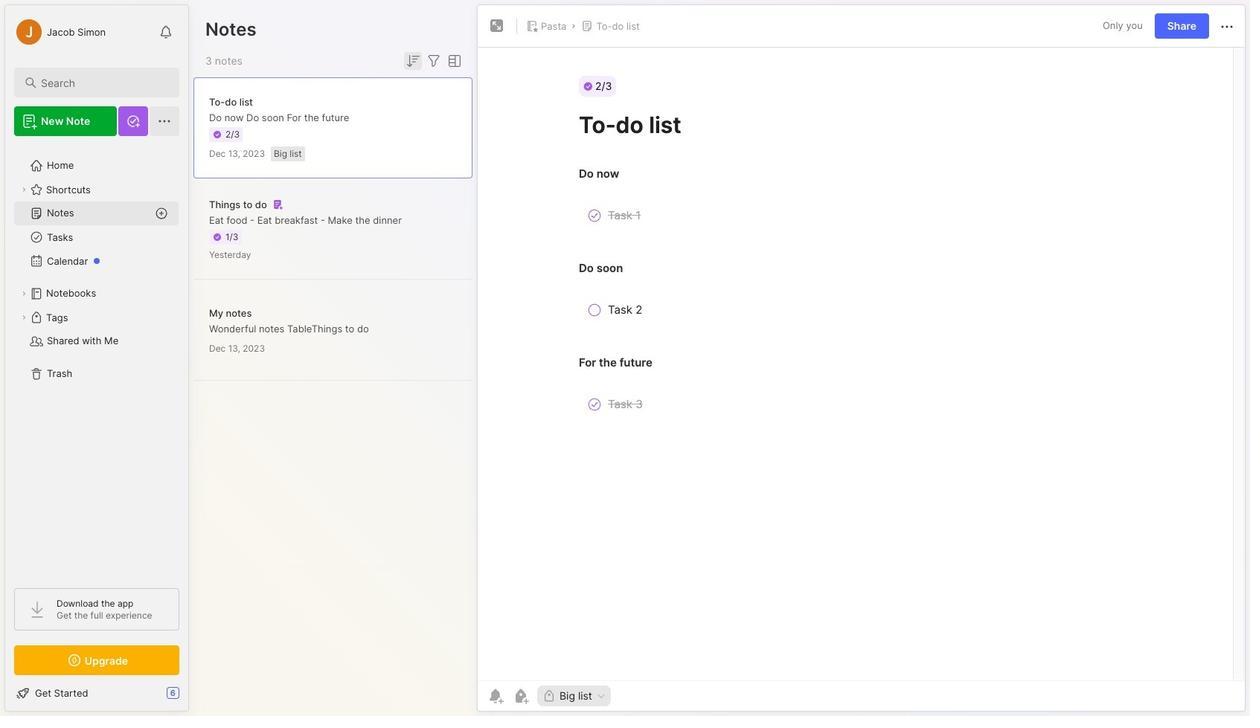 Task type: vqa. For each thing, say whether or not it's contained in the screenshot.
Add a reminder icon
yes



Task type: describe. For each thing, give the bounding box(es) containing it.
Help and Learning task checklist field
[[5, 682, 188, 705]]

Add filters field
[[425, 52, 443, 70]]

main element
[[0, 0, 193, 717]]

add tag image
[[512, 688, 530, 705]]

tree inside the main element
[[5, 145, 188, 575]]

more actions image
[[1218, 18, 1236, 36]]

none search field inside the main element
[[41, 74, 166, 92]]

More actions field
[[1218, 16, 1236, 36]]

expand tags image
[[19, 313, 28, 322]]

expand notebooks image
[[19, 289, 28, 298]]

expand note image
[[488, 17, 506, 35]]

Note Editor text field
[[478, 47, 1245, 681]]



Task type: locate. For each thing, give the bounding box(es) containing it.
add a reminder image
[[487, 688, 505, 705]]

add filters image
[[425, 52, 443, 70]]

Big list Tag actions field
[[592, 691, 606, 702]]

Search text field
[[41, 76, 166, 90]]

None search field
[[41, 74, 166, 92]]

View options field
[[443, 52, 464, 70]]

Account field
[[14, 17, 106, 47]]

tree
[[5, 145, 188, 575]]

note window element
[[477, 4, 1246, 716]]

Sort options field
[[404, 52, 422, 70]]

click to collapse image
[[188, 689, 199, 707]]



